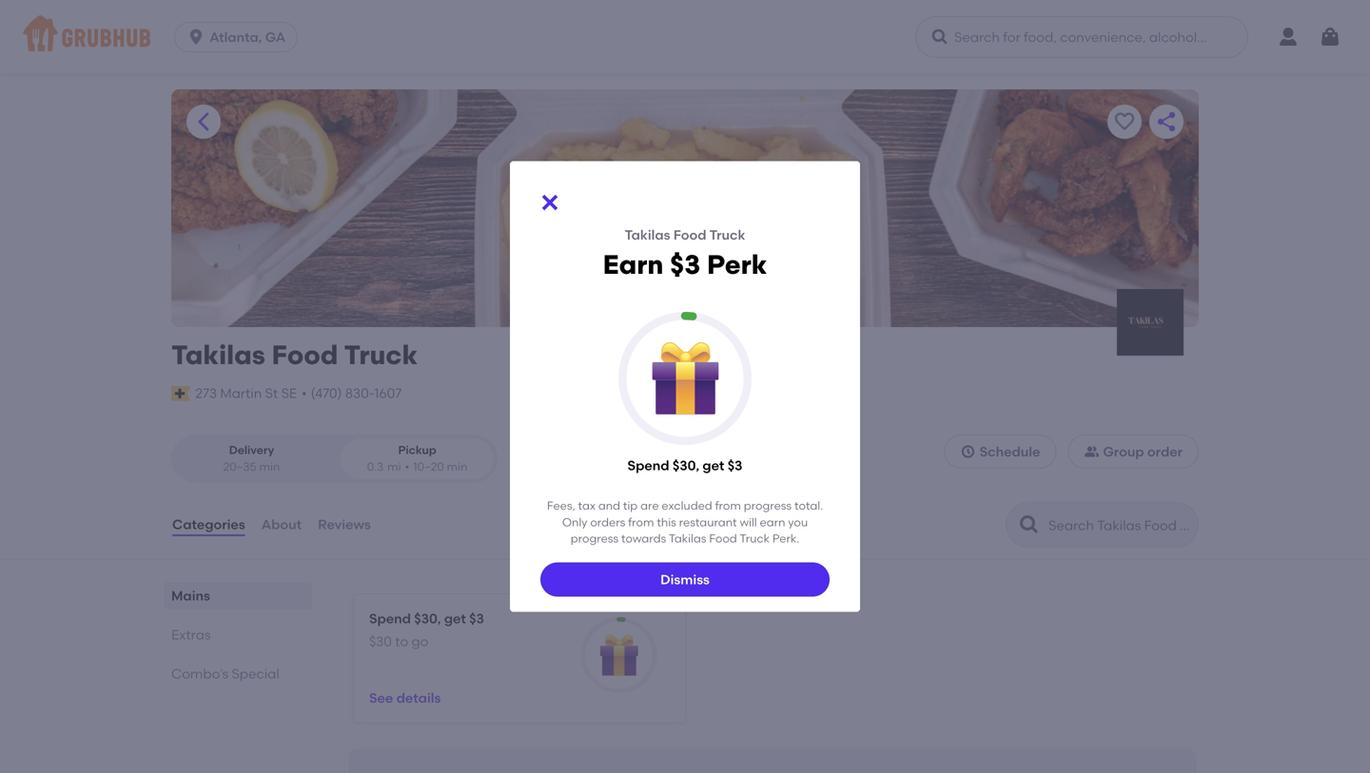 Task type: describe. For each thing, give the bounding box(es) containing it.
perk
[[707, 249, 767, 281]]

see details button
[[369, 682, 441, 716]]

takilas food truck earn $3 perk
[[603, 227, 767, 281]]

$3 inside takilas food truck earn $3 perk
[[670, 249, 701, 281]]

• inside pickup 0.3 mi • 10–20 min
[[405, 460, 409, 474]]

0 horizontal spatial •
[[302, 386, 307, 402]]

food for takilas food truck
[[272, 339, 338, 371]]

get for spend $30, get $3 $30 to go
[[444, 611, 466, 627]]

schedule button
[[945, 435, 1057, 469]]

total.
[[794, 499, 823, 513]]

pickup
[[398, 443, 436, 457]]

dismiss
[[660, 572, 710, 588]]

20–35
[[223, 460, 256, 474]]

dismiss button
[[540, 563, 830, 597]]

spend for spend $30, get $3
[[628, 457, 669, 474]]

se
[[281, 386, 297, 402]]

go
[[412, 634, 429, 650]]

svg image for schedule
[[961, 444, 976, 460]]

0.3
[[367, 460, 384, 474]]

combo's
[[171, 666, 228, 682]]

extras
[[171, 627, 211, 643]]

save this restaurant image
[[1113, 110, 1136, 133]]

273
[[195, 386, 217, 402]]

earn
[[760, 515, 785, 529]]

categories button
[[171, 491, 246, 559]]

1 horizontal spatial progress
[[744, 499, 792, 513]]

(470) 830-1607 button
[[311, 384, 402, 403]]

truck inside fees, tax and tip are excluded from progress total. only orders from this restaurant will earn you progress towards takilas food truck perk.
[[740, 532, 770, 546]]

st
[[265, 386, 278, 402]]

Search Takilas Food Truck search field
[[1047, 516, 1192, 535]]

only
[[562, 515, 588, 529]]

towards
[[621, 532, 666, 546]]

0 horizontal spatial from
[[628, 515, 654, 529]]

this
[[657, 515, 676, 529]]

273 martin st se button
[[194, 383, 298, 404]]

orders
[[590, 515, 625, 529]]

details
[[396, 691, 441, 707]]

and
[[598, 499, 620, 513]]

takilas food truck logo image
[[1117, 289, 1184, 356]]

$30, for spend $30, get $3 $30 to go
[[414, 611, 441, 627]]

1 horizontal spatial svg image
[[931, 28, 950, 47]]

about button
[[260, 491, 303, 559]]

restaurant
[[679, 515, 737, 529]]

people icon image
[[1084, 444, 1099, 460]]

will
[[740, 515, 757, 529]]

save this restaurant button
[[1108, 105, 1142, 139]]

$3 for spend $30, get $3
[[728, 457, 743, 474]]

are
[[640, 499, 659, 513]]

see
[[369, 691, 393, 707]]

group order
[[1103, 444, 1183, 460]]

you
[[788, 515, 808, 529]]

tip
[[623, 499, 638, 513]]

reward icon image
[[648, 342, 722, 415]]

about
[[261, 517, 302, 533]]

1607
[[374, 386, 402, 402]]

option group containing delivery 20–35 min
[[171, 435, 498, 483]]

group order button
[[1068, 435, 1199, 469]]

0 vertical spatial from
[[715, 499, 741, 513]]



Task type: vqa. For each thing, say whether or not it's contained in the screenshot.
Address and phone at left
no



Task type: locate. For each thing, give the bounding box(es) containing it.
get
[[703, 457, 724, 474], [444, 611, 466, 627]]

delivery
[[229, 443, 274, 457]]

1 vertical spatial takilas
[[171, 339, 265, 371]]

1 vertical spatial $30,
[[414, 611, 441, 627]]

svg image inside the schedule button
[[961, 444, 976, 460]]

search icon image
[[1018, 514, 1041, 536]]

0 horizontal spatial food
[[272, 339, 338, 371]]

$30,
[[673, 457, 699, 474], [414, 611, 441, 627]]

atlanta,
[[209, 29, 262, 45]]

combo's special
[[171, 666, 279, 682]]

2 vertical spatial truck
[[740, 532, 770, 546]]

option group
[[171, 435, 498, 483]]

0 horizontal spatial progress
[[571, 532, 619, 546]]

ga
[[265, 29, 286, 45]]

0 vertical spatial get
[[703, 457, 724, 474]]

svg image left 'schedule'
[[961, 444, 976, 460]]

0 horizontal spatial get
[[444, 611, 466, 627]]

spend $30, get $3
[[628, 457, 743, 474]]

spend
[[628, 457, 669, 474], [369, 611, 411, 627]]

0 vertical spatial $30,
[[673, 457, 699, 474]]

• right se
[[302, 386, 307, 402]]

see details
[[369, 691, 441, 707]]

takilas up earn
[[625, 227, 670, 243]]

min down delivery
[[259, 460, 280, 474]]

0 horizontal spatial svg image
[[539, 191, 561, 214]]

categories
[[172, 517, 245, 533]]

reviews button
[[317, 491, 372, 559]]

get for spend $30, get $3
[[703, 457, 724, 474]]

svg image
[[187, 28, 206, 47], [961, 444, 976, 460]]

1 vertical spatial $3
[[728, 457, 743, 474]]

schedule
[[980, 444, 1040, 460]]

$30, for spend $30, get $3
[[673, 457, 699, 474]]

spend for spend $30, get $3 $30 to go
[[369, 611, 411, 627]]

min right 10–20
[[447, 460, 468, 474]]

min inside pickup 0.3 mi • 10–20 min
[[447, 460, 468, 474]]

takilas for takilas food truck
[[171, 339, 265, 371]]

mains
[[171, 588, 210, 604]]

svg image inside atlanta, ga button
[[187, 28, 206, 47]]

1 vertical spatial truck
[[344, 339, 418, 371]]

min inside "delivery 20–35 min"
[[259, 460, 280, 474]]

830-
[[345, 386, 374, 402]]

$30, inside spend $30, get $3 $30 to go
[[414, 611, 441, 627]]

0 horizontal spatial $30,
[[414, 611, 441, 627]]

0 vertical spatial food
[[674, 227, 706, 243]]

0 vertical spatial •
[[302, 386, 307, 402]]

1 vertical spatial •
[[405, 460, 409, 474]]

pickup 0.3 mi • 10–20 min
[[367, 443, 468, 474]]

1 vertical spatial get
[[444, 611, 466, 627]]

svg image
[[1319, 26, 1342, 49], [931, 28, 950, 47], [539, 191, 561, 214]]

1 horizontal spatial svg image
[[961, 444, 976, 460]]

$3
[[670, 249, 701, 281], [728, 457, 743, 474], [469, 611, 484, 627]]

0 horizontal spatial spend
[[369, 611, 411, 627]]

1 vertical spatial svg image
[[961, 444, 976, 460]]

2 min from the left
[[447, 460, 468, 474]]

takilas inside takilas food truck earn $3 perk
[[625, 227, 670, 243]]

1 horizontal spatial $30,
[[673, 457, 699, 474]]

takilas
[[625, 227, 670, 243], [171, 339, 265, 371], [669, 532, 706, 546]]

$30, up go
[[414, 611, 441, 627]]

spend $30, get $3 $30 to go
[[369, 611, 484, 650]]

delivery 20–35 min
[[223, 443, 280, 474]]

truck
[[709, 227, 745, 243], [344, 339, 418, 371], [740, 532, 770, 546]]

caret left icon image
[[192, 110, 215, 133]]

$3 inside spend $30, get $3 $30 to go
[[469, 611, 484, 627]]

food inside fees, tax and tip are excluded from progress total. only orders from this restaurant will earn you progress towards takilas food truck perk.
[[709, 532, 737, 546]]

food inside takilas food truck earn $3 perk
[[674, 227, 706, 243]]

svg image left atlanta,
[[187, 28, 206, 47]]

spend up are
[[628, 457, 669, 474]]

• right mi
[[405, 460, 409, 474]]

1 vertical spatial spend
[[369, 611, 411, 627]]

excluded
[[662, 499, 712, 513]]

progress down orders
[[571, 532, 619, 546]]

from up restaurant
[[715, 499, 741, 513]]

truck up 1607
[[344, 339, 418, 371]]

0 vertical spatial progress
[[744, 499, 792, 513]]

1 vertical spatial progress
[[571, 532, 619, 546]]

atlanta, ga
[[209, 29, 286, 45]]

1 horizontal spatial spend
[[628, 457, 669, 474]]

0 horizontal spatial $3
[[469, 611, 484, 627]]

0 horizontal spatial min
[[259, 460, 280, 474]]

progress up earn
[[744, 499, 792, 513]]

takilas down restaurant
[[669, 532, 706, 546]]

takilas for takilas food truck earn $3 perk
[[625, 227, 670, 243]]

1 horizontal spatial food
[[674, 227, 706, 243]]

spend inside spend $30, get $3 $30 to go
[[369, 611, 411, 627]]

truck for takilas food truck
[[344, 339, 418, 371]]

subscription pass image
[[171, 386, 190, 401]]

2 vertical spatial food
[[709, 532, 737, 546]]

2 horizontal spatial food
[[709, 532, 737, 546]]

0 horizontal spatial svg image
[[187, 28, 206, 47]]

order
[[1147, 444, 1183, 460]]

martin
[[220, 386, 262, 402]]

svg image for atlanta, ga
[[187, 28, 206, 47]]

1 min from the left
[[259, 460, 280, 474]]

$30, up excluded
[[673, 457, 699, 474]]

(470)
[[311, 386, 342, 402]]

1 horizontal spatial $3
[[670, 249, 701, 281]]

special
[[232, 666, 279, 682]]

earn
[[603, 249, 664, 281]]

0 vertical spatial $3
[[670, 249, 701, 281]]

fees,
[[547, 499, 575, 513]]

• (470) 830-1607
[[302, 386, 402, 402]]

$3 for spend $30, get $3 $30 to go
[[469, 611, 484, 627]]

fees, tax and tip are excluded from progress total. only orders from this restaurant will earn you progress towards takilas food truck perk.
[[547, 499, 823, 546]]

1 vertical spatial from
[[628, 515, 654, 529]]

get inside spend $30, get $3 $30 to go
[[444, 611, 466, 627]]

min
[[259, 460, 280, 474], [447, 460, 468, 474]]

takilas up 273
[[171, 339, 265, 371]]

$30
[[369, 634, 392, 650]]

2 horizontal spatial svg image
[[1319, 26, 1342, 49]]

main navigation navigation
[[0, 0, 1370, 74]]

from
[[715, 499, 741, 513], [628, 515, 654, 529]]

food
[[674, 227, 706, 243], [272, 339, 338, 371], [709, 532, 737, 546]]

273 martin st se
[[195, 386, 297, 402]]

0 vertical spatial truck
[[709, 227, 745, 243]]

truck for takilas food truck earn $3 perk
[[709, 227, 745, 243]]

tax
[[578, 499, 596, 513]]

0 vertical spatial spend
[[628, 457, 669, 474]]

1 horizontal spatial min
[[447, 460, 468, 474]]

1 horizontal spatial •
[[405, 460, 409, 474]]

takilas food truck
[[171, 339, 418, 371]]

0 vertical spatial takilas
[[625, 227, 670, 243]]

truck inside takilas food truck earn $3 perk
[[709, 227, 745, 243]]

perk.
[[772, 532, 800, 546]]

10–20
[[413, 460, 444, 474]]

•
[[302, 386, 307, 402], [405, 460, 409, 474]]

takilas inside fees, tax and tip are excluded from progress total. only orders from this restaurant will earn you progress towards takilas food truck perk.
[[669, 532, 706, 546]]

2 vertical spatial $3
[[469, 611, 484, 627]]

1 vertical spatial food
[[272, 339, 338, 371]]

reviews
[[318, 517, 371, 533]]

food for takilas food truck earn $3 perk
[[674, 227, 706, 243]]

1 horizontal spatial get
[[703, 457, 724, 474]]

truck up perk
[[709, 227, 745, 243]]

to
[[395, 634, 408, 650]]

from up towards
[[628, 515, 654, 529]]

group
[[1103, 444, 1144, 460]]

mi
[[387, 460, 401, 474]]

progress
[[744, 499, 792, 513], [571, 532, 619, 546]]

spend up the $30
[[369, 611, 411, 627]]

1 horizontal spatial from
[[715, 499, 741, 513]]

share icon image
[[1155, 110, 1178, 133]]

atlanta, ga button
[[174, 22, 306, 52]]

0 vertical spatial svg image
[[187, 28, 206, 47]]

2 horizontal spatial $3
[[728, 457, 743, 474]]

2 vertical spatial takilas
[[669, 532, 706, 546]]

truck down will
[[740, 532, 770, 546]]



